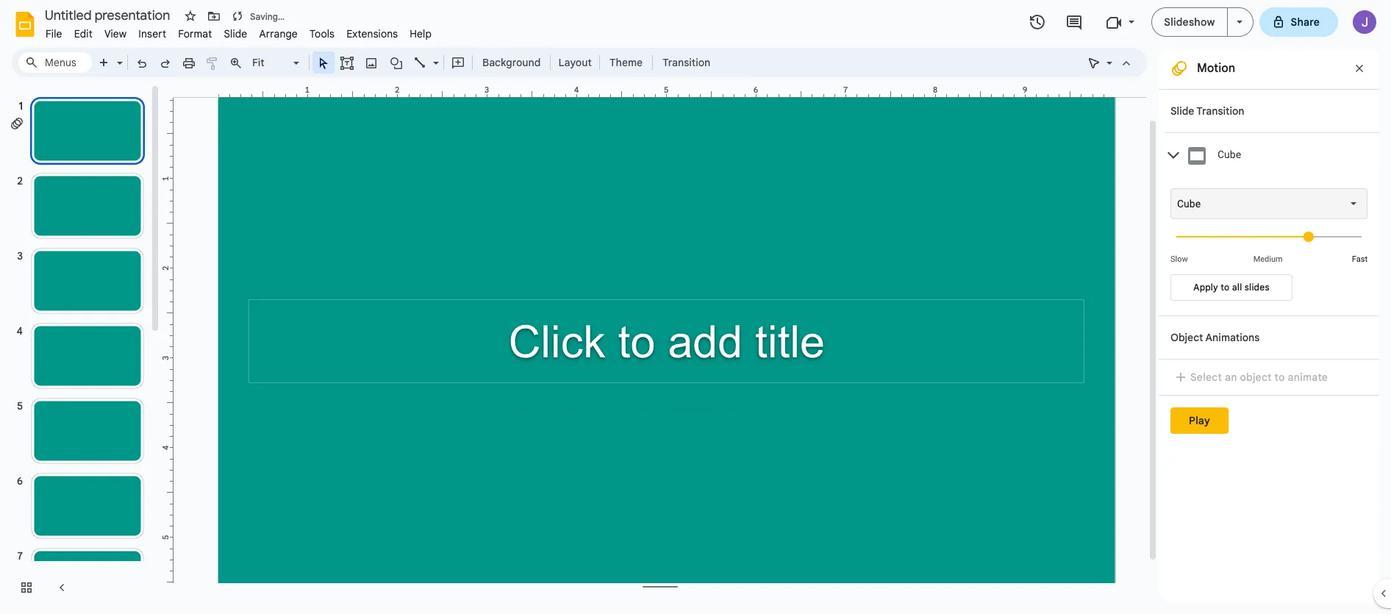 Task type: locate. For each thing, give the bounding box(es) containing it.
object
[[1241, 371, 1273, 384]]

0 vertical spatial slide
[[224, 27, 247, 40]]

1 vertical spatial to
[[1275, 371, 1286, 384]]

slide inside the motion section
[[1171, 104, 1195, 118]]

menu bar
[[40, 19, 438, 43]]

menu bar containing file
[[40, 19, 438, 43]]

transition down motion at the top
[[1197, 104, 1245, 118]]

saving… button
[[227, 6, 289, 26]]

transition inside button
[[663, 56, 711, 69]]

to left the all
[[1221, 282, 1230, 293]]

cube up the slow on the top of the page
[[1178, 198, 1201, 210]]

0 horizontal spatial cube
[[1178, 198, 1201, 210]]

slide transition
[[1171, 104, 1245, 118]]

format
[[178, 27, 212, 40]]

to inside cube tab panel
[[1221, 282, 1230, 293]]

0 vertical spatial transition
[[663, 56, 711, 69]]

share button
[[1260, 7, 1339, 37]]

new slide with layout image
[[113, 53, 123, 58]]

layout
[[559, 56, 592, 69]]

shape image
[[388, 52, 405, 73]]

to right object
[[1275, 371, 1286, 384]]

transition right theme
[[663, 56, 711, 69]]

background
[[483, 56, 541, 69]]

apply
[[1194, 282, 1219, 293]]

1 horizontal spatial slide
[[1171, 104, 1195, 118]]

background button
[[476, 51, 548, 74]]

Zoom text field
[[250, 52, 291, 73]]

object animations
[[1171, 331, 1260, 344]]

navigation
[[0, 83, 162, 614]]

apply to all slides button
[[1171, 274, 1293, 301]]

to
[[1221, 282, 1230, 293], [1275, 371, 1286, 384]]

view menu item
[[99, 25, 133, 43]]

format menu item
[[172, 25, 218, 43]]

1 horizontal spatial cube
[[1218, 149, 1242, 161]]

tools menu item
[[304, 25, 341, 43]]

transition inside the motion section
[[1197, 104, 1245, 118]]

slide for slide transition
[[1171, 104, 1195, 118]]

slider
[[1171, 219, 1368, 253]]

saving…
[[250, 11, 285, 22]]

0 vertical spatial to
[[1221, 282, 1230, 293]]

extensions
[[347, 27, 398, 40]]

slideshow
[[1165, 15, 1216, 29]]

file
[[46, 27, 62, 40]]

1 vertical spatial slide
[[1171, 104, 1195, 118]]

slider inside cube tab panel
[[1171, 219, 1368, 253]]

fast
[[1353, 255, 1368, 264]]

slide inside slide menu item
[[224, 27, 247, 40]]

share
[[1292, 15, 1321, 29]]

Zoom field
[[248, 52, 306, 74]]

play
[[1190, 414, 1211, 427]]

1 horizontal spatial to
[[1275, 371, 1286, 384]]

0 vertical spatial cube
[[1218, 149, 1242, 161]]

play button
[[1171, 408, 1229, 434]]

1 vertical spatial transition
[[1197, 104, 1245, 118]]

cube
[[1218, 149, 1242, 161], [1178, 198, 1201, 210]]

menu bar banner
[[0, 0, 1392, 614]]

help menu item
[[404, 25, 438, 43]]

animations
[[1206, 331, 1260, 344]]

1 horizontal spatial transition
[[1197, 104, 1245, 118]]

1 vertical spatial cube
[[1178, 198, 1201, 210]]

Rename text field
[[40, 6, 179, 24]]

0 horizontal spatial transition
[[663, 56, 711, 69]]

cube option
[[1178, 196, 1201, 211]]

duration element
[[1171, 219, 1368, 264]]

file menu item
[[40, 25, 68, 43]]

help
[[410, 27, 432, 40]]

0 horizontal spatial slide
[[224, 27, 247, 40]]

slide
[[224, 27, 247, 40], [1171, 104, 1195, 118]]

0 horizontal spatial to
[[1221, 282, 1230, 293]]

select an object to animate
[[1191, 371, 1329, 384]]

slow
[[1171, 255, 1189, 264]]

navigation inside motion application
[[0, 83, 162, 614]]

Menus field
[[18, 52, 92, 73]]

slides
[[1245, 282, 1270, 293]]

transition
[[663, 56, 711, 69], [1197, 104, 1245, 118]]

cube down slide transition
[[1218, 149, 1242, 161]]

all
[[1233, 282, 1243, 293]]

motion
[[1198, 61, 1236, 76]]

fast button
[[1353, 255, 1368, 264]]

slow button
[[1171, 255, 1189, 264]]



Task type: vqa. For each thing, say whether or not it's contained in the screenshot.
Main Toolbar
yes



Task type: describe. For each thing, give the bounding box(es) containing it.
transition button
[[656, 51, 717, 74]]

live pointer settings image
[[1104, 53, 1113, 58]]

edit
[[74, 27, 93, 40]]

slide for slide
[[224, 27, 247, 40]]

cube inside tab
[[1218, 149, 1242, 161]]

select an object to animate button
[[1171, 369, 1338, 386]]

slide menu item
[[218, 25, 253, 43]]

view
[[104, 27, 127, 40]]

theme button
[[603, 51, 650, 74]]

motion application
[[0, 0, 1392, 614]]

layout button
[[554, 51, 597, 74]]

slideshow button
[[1152, 7, 1228, 37]]

cube tab
[[1165, 132, 1380, 177]]

insert menu item
[[133, 25, 172, 43]]

insert
[[139, 27, 166, 40]]

animate
[[1289, 371, 1329, 384]]

edit menu item
[[68, 25, 99, 43]]

presentation options image
[[1237, 21, 1243, 24]]

menu bar inside menu bar "banner"
[[40, 19, 438, 43]]

cube tab panel
[[1165, 177, 1380, 316]]

select line image
[[430, 53, 439, 58]]

extensions menu item
[[341, 25, 404, 43]]

select
[[1191, 371, 1223, 384]]

medium button
[[1236, 255, 1301, 264]]

arrange
[[259, 27, 298, 40]]

theme
[[610, 56, 643, 69]]

an
[[1226, 371, 1238, 384]]

tools
[[310, 27, 335, 40]]

main toolbar
[[91, 51, 718, 74]]

cube inside "list box"
[[1178, 198, 1201, 210]]

medium
[[1254, 255, 1284, 264]]

motion section
[[1159, 48, 1380, 603]]

Star checkbox
[[180, 6, 201, 26]]

mode and view toolbar
[[1083, 48, 1139, 77]]

object
[[1171, 331, 1204, 344]]

arrange menu item
[[253, 25, 304, 43]]

cube list box
[[1171, 188, 1368, 219]]

insert image image
[[363, 52, 380, 73]]

apply to all slides
[[1194, 282, 1270, 293]]



